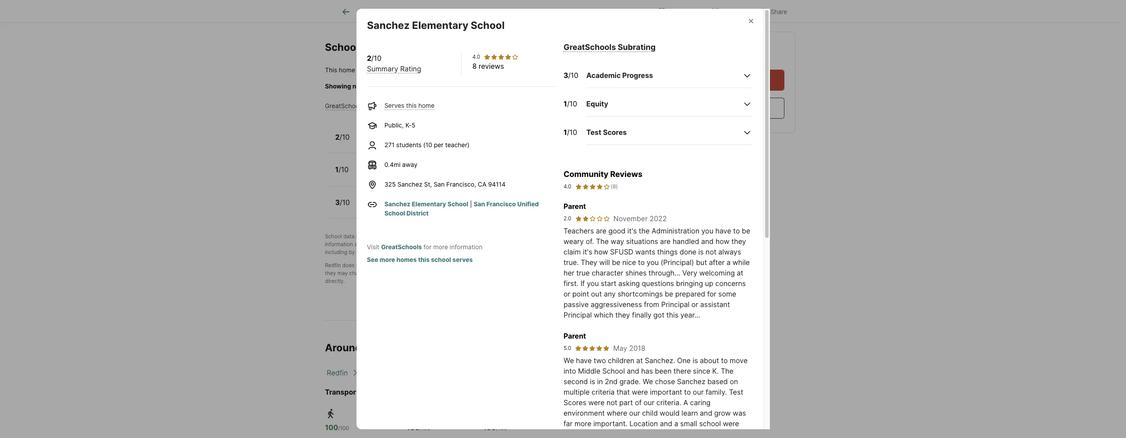 Task type: describe. For each thing, give the bounding box(es) containing it.
271 students (10 per teacher)
[[385, 141, 470, 149]]

2 horizontal spatial they
[[732, 237, 747, 246]]

greatschools up academic
[[564, 43, 616, 52]]

summary inside 2 /10 summary rating
[[367, 64, 398, 73]]

determine
[[518, 241, 543, 248]]

be inside guaranteed to be accurate. to verify school enrollment eligibility, contact the school district directly.
[[436, 270, 442, 277]]

to up a on the bottom right of page
[[685, 388, 691, 397]]

redfin inside the , a nonprofit organization. redfin recommends buyers and renters use greatschools information and ratings as a
[[491, 233, 507, 240]]

0 horizontal spatial schools
[[325, 41, 365, 53]]

1 for test scores
[[564, 128, 567, 137]]

send
[[699, 104, 717, 113]]

• down 325 sanchez st, san francisco, ca 94114 on the top
[[445, 204, 448, 211]]

0 horizontal spatial 3 /10
[[335, 198, 350, 207]]

favorite button
[[650, 2, 701, 20]]

may 2018
[[614, 344, 646, 353]]

grade.
[[620, 377, 641, 386]]

• right '12'
[[396, 204, 399, 211]]

0 vertical spatial home
[[339, 66, 355, 74]]

and inside teachers are good it's the administration you have to be weary of. the way situations are handled and how they claim it's how sfusd wants things done is not always true. they will be nice to you (principal) but after a while her true character shines through... very welcoming at first. if you start asking questions bringing up concerns or point out any shortcomings be prepared for some passive aggressiveness from principal or assistant principal which they finally got this year...
[[702, 237, 714, 246]]

academic progress button
[[587, 63, 753, 88]]

1 vertical spatial san francisco unified school district link
[[385, 200, 539, 217]]

buyers
[[542, 233, 559, 240]]

things
[[658, 248, 678, 256]]

2 /10
[[335, 133, 350, 141]]

school up showing nearby schools. please check the school district website to see all schools serving this home.
[[460, 66, 481, 74]]

year...
[[681, 311, 701, 319]]

/10 left the mission
[[340, 198, 350, 207]]

teachers
[[564, 227, 594, 235]]

0 horizontal spatial principal
[[564, 311, 592, 319]]

2 their from the left
[[544, 241, 556, 248]]

2.0
[[564, 215, 572, 222]]

guaranteed
[[399, 270, 428, 277]]

aggressiveness
[[591, 300, 642, 309]]

organization.
[[457, 233, 490, 240]]

greatschools down showing
[[325, 102, 364, 109]]

themselves.
[[445, 249, 474, 256]]

0 vertical spatial middle
[[386, 161, 410, 170]]

been
[[655, 367, 672, 376]]

first
[[396, 241, 406, 248]]

x-
[[724, 8, 730, 15]]

and up grade.
[[627, 367, 640, 376]]

to left move
[[721, 356, 728, 365]]

subrating
[[618, 43, 656, 52]]

0 horizontal spatial were
[[589, 398, 605, 407]]

greatschools inside the , a nonprofit organization. redfin recommends buyers and renters use greatschools information and ratings as a
[[601, 233, 634, 240]]

3 100 /100 from the left
[[483, 423, 507, 432]]

0 horizontal spatial district
[[474, 82, 494, 90]]

greatschools subrating link
[[564, 43, 656, 52]]

sanchez elementary school dialog
[[357, 9, 770, 438]]

favorite
[[670, 8, 693, 15]]

1 vertical spatial 3
[[335, 198, 340, 207]]

schools tab
[[513, 1, 568, 22]]

(10
[[424, 141, 432, 149]]

a left first
[[391, 241, 394, 248]]

school left data at the left
[[325, 233, 342, 240]]

be up while
[[742, 227, 751, 235]]

at inside teachers are good it's the administration you have to be weary of. the way situations are handled and how they claim it's how sfusd wants things done is not always true. they will be nice to you (principal) but after a while her true character shines through... very welcoming at first. if you start asking questions bringing up concerns or point out any shortcomings be prepared for some passive aggressiveness from principal or assistant principal which they finally got this year...
[[737, 269, 744, 277]]

to down the "wants"
[[638, 258, 645, 267]]

not inside school service boundaries are intended to be used as a reference only; they may change and are not
[[389, 270, 398, 277]]

to up always
[[734, 227, 740, 235]]

sanchez for sanchez elementary school |
[[385, 200, 411, 208]]

not inside we have two children at sanchez. one is about to move into middle school and has been there since k. the second is in 2nd grade. we chose sanchez based on multiple criteria that were important to our family. test scores were not part of our criteria. a caring environment where our child would learn and grow was far more important. location and a small school were also important to us and we do feel that we m
[[607, 398, 618, 407]]

serves inside sanchez elementary school dialog
[[385, 102, 405, 109]]

would
[[660, 409, 680, 418]]

8
[[473, 62, 477, 71]]

around
[[325, 342, 362, 354]]

environment
[[564, 409, 605, 418]]

and down the ,
[[421, 241, 430, 248]]

information.
[[431, 262, 461, 269]]

test scores
[[587, 128, 627, 137]]

administration
[[652, 227, 700, 235]]

the inside first step, and conduct their own investigation to determine their desired schools or school districts, including by contacting and visiting the schools themselves.
[[414, 249, 423, 256]]

request a tour
[[702, 76, 751, 85]]

around 1731 15th st
[[325, 342, 423, 354]]

prepared
[[676, 290, 706, 298]]

elementary for sanchez elementary school
[[412, 19, 468, 32]]

1 vertical spatial how
[[595, 248, 609, 256]]

k.
[[713, 367, 719, 376]]

/10 left everett
[[339, 165, 349, 174]]

/10 down greatschools summary rating
[[340, 133, 350, 141]]

0 horizontal spatial we
[[564, 356, 574, 365]]

information inside sanchez elementary school dialog
[[450, 243, 483, 251]]

since
[[693, 367, 711, 376]]

x-out button
[[704, 2, 748, 20]]

home inside sanchez elementary school public, k-5 • serves this home • 0.4mi
[[432, 138, 448, 146]]

any
[[604, 290, 616, 298]]

school down will
[[591, 270, 608, 277]]

is right one
[[693, 356, 698, 365]]

overview
[[410, 8, 438, 15]]

2 vertical spatial our
[[630, 409, 640, 418]]

3 inside sanchez elementary school dialog
[[564, 71, 569, 80]]

francisco inside 'san francisco unified school district'
[[487, 200, 516, 208]]

not up change
[[356, 262, 364, 269]]

nonprofit
[[433, 233, 456, 240]]

1 we from the left
[[646, 430, 656, 438]]

very
[[683, 269, 698, 277]]

this down "please" on the top left of page
[[406, 102, 417, 109]]

or right endorse
[[388, 262, 393, 269]]

is right data at the left
[[356, 233, 360, 240]]

5 inside sanchez elementary school public, k-5 • serves this home • 0.4mi
[[387, 138, 391, 146]]

reference
[[602, 262, 626, 269]]

greatschools up step,
[[393, 233, 426, 240]]

for inside teachers are good it's the administration you have to be weary of. the way situations are handled and how they claim it's how sfusd wants things done is not always true. they will be nice to you (principal) but after a while her true character shines through... very welcoming at first. if you start asking questions bringing up concerns or point out any shortcomings be prepared for some passive aggressiveness from principal or assistant principal which they finally got this year...
[[708, 290, 717, 298]]

2 100 /100 from the left
[[407, 423, 431, 432]]

2 horizontal spatial our
[[693, 388, 704, 397]]

1 vertical spatial more
[[380, 256, 395, 263]]

1 horizontal spatial how
[[716, 237, 730, 246]]

be down questions
[[665, 290, 674, 298]]

this down visit greatschools for more information
[[418, 256, 430, 263]]

shines
[[626, 269, 647, 277]]

school inside we have two children at sanchez. one is about to move into middle school and has been there since k. the second is in 2nd grade. we chose sanchez based on multiple criteria that were important to our family. test scores were not part of our criteria. a caring environment where our child would learn and grow was far more important. location and a small school were also important to us and we do feel that we m
[[603, 367, 625, 376]]

serves
[[453, 256, 473, 263]]

parent for teachers
[[564, 202, 586, 211]]

sanchez for sanchez elementary school public, k-5 • serves this home • 0.4mi
[[360, 129, 390, 138]]

school right the check
[[453, 82, 472, 90]]

1 vertical spatial san
[[434, 181, 445, 188]]

schools inside schools tab
[[529, 8, 553, 15]]

tab list containing search
[[325, 0, 575, 22]]

nice
[[623, 258, 636, 267]]

3 100 from the left
[[483, 423, 496, 432]]

• left students
[[393, 138, 396, 146]]

2 horizontal spatial schools
[[577, 241, 596, 248]]

1 horizontal spatial schools
[[548, 82, 570, 90]]

0 vertical spatial more
[[434, 243, 448, 251]]

parent for we
[[564, 332, 586, 341]]

1 horizontal spatial you
[[647, 258, 659, 267]]

or down first. in the bottom right of the page
[[564, 290, 571, 298]]

public, k-5
[[385, 121, 416, 129]]

data
[[344, 233, 355, 240]]

0 vertical spatial francisco
[[407, 66, 436, 74]]

is left in
[[590, 377, 596, 386]]

school down service
[[491, 270, 507, 277]]

out
[[591, 290, 602, 298]]

handled
[[673, 237, 700, 246]]

school inside sanchez elementary school public, k-5 • serves this home • 0.4mi
[[432, 129, 456, 138]]

which
[[594, 311, 614, 319]]

0 horizontal spatial that
[[617, 388, 630, 397]]

may
[[614, 344, 628, 353]]

8 reviews
[[473, 62, 504, 71]]

/10 up serving
[[569, 71, 579, 80]]

redfin does not endorse or guarantee this information.
[[325, 262, 461, 269]]

1 horizontal spatial we
[[643, 377, 653, 386]]

0 horizontal spatial 4.0
[[473, 53, 480, 60]]

scores inside test scores dropdown button
[[603, 128, 627, 137]]

academic progress
[[587, 71, 653, 80]]

a inside we have two children at sanchez. one is about to move into middle school and has been there since k. the second is in 2nd grade. we chose sanchez based on multiple criteria that were important to our family. test scores were not part of our criteria. a caring environment where our child would learn and grow was far more important. location and a small school were also important to us and we do feel that we m
[[675, 419, 679, 428]]

at inside we have two children at sanchez. one is about to move into middle school and has been there since k. the second is in 2nd grade. we chose sanchez based on multiple criteria that were important to our family. test scores were not part of our criteria. a caring environment where our child would learn and grow was far more important. location and a small school were also important to us and we do feel that we m
[[637, 356, 643, 365]]

1 vertical spatial 4.0
[[564, 183, 572, 190]]

are down rating 2.0 out of 5 'element'
[[596, 227, 607, 235]]

everett
[[360, 161, 385, 170]]

are up things
[[660, 237, 671, 246]]

0 horizontal spatial san
[[394, 66, 405, 74]]

0.4mi inside sanchez elementary school dialog
[[385, 161, 401, 168]]

to left us
[[614, 430, 620, 438]]

while
[[733, 258, 750, 267]]

1 horizontal spatial district
[[483, 66, 505, 74]]

• right per
[[450, 138, 453, 146]]

unified inside 'san francisco unified school district'
[[518, 200, 539, 208]]

1 horizontal spatial were
[[632, 388, 648, 397]]

school inside mission high school public, 9-12 • nearby school • 0.4mi
[[406, 194, 429, 203]]

wants
[[636, 248, 656, 256]]

0.4mi inside sanchez elementary school public, k-5 • serves this home • 0.4mi
[[455, 138, 471, 146]]

2 vertical spatial you
[[587, 279, 599, 288]]

this down academic
[[595, 82, 605, 90]]

all
[[540, 82, 546, 90]]

sanchez elementary school
[[367, 19, 505, 32]]

the inside guaranteed to be accurate. to verify school enrollment eligibility, contact the school district directly.
[[582, 270, 590, 277]]

the right the check
[[442, 82, 451, 90]]

2 we from the left
[[698, 430, 708, 438]]

school left |
[[448, 200, 468, 208]]

1 /100 from the left
[[338, 425, 349, 432]]

and down caring
[[700, 409, 713, 418]]

change
[[349, 270, 368, 277]]

about
[[700, 356, 719, 365]]

contact
[[561, 270, 580, 277]]

the inside teachers are good it's the administration you have to be weary of. the way situations are handled and how they claim it's how sfusd wants things done is not always true. they will be nice to you (principal) but after a while her true character shines through... very welcoming at first. if you start asking questions bringing up concerns or point out any shortcomings be prepared for some passive aggressiveness from principal or assistant principal which they finally got this year...
[[596, 237, 609, 246]]

1 vertical spatial rating 4.0 out of 5 element
[[575, 183, 610, 191]]

0 horizontal spatial rating 4.0 out of 5 element
[[484, 53, 519, 60]]

greatschools link
[[381, 243, 422, 251]]

shortcomings
[[618, 290, 663, 298]]

0 vertical spatial san francisco unified school district link
[[394, 66, 505, 74]]

they inside school service boundaries are intended to be used as a reference only; they may change and are not
[[325, 270, 336, 277]]

1 /10 for equity
[[564, 99, 578, 108]]

visit greatschools for more information
[[367, 243, 483, 251]]

0 vertical spatial important
[[650, 388, 683, 397]]

are up enrollment
[[530, 262, 538, 269]]

overview tab
[[395, 1, 453, 22]]

sfusd
[[610, 248, 634, 256]]

rating 5.0 out of 5 element
[[575, 345, 610, 352]]

1 /10 for test scores
[[564, 128, 578, 137]]

information inside the , a nonprofit organization. redfin recommends buyers and renters use greatschools information and ratings as a
[[325, 241, 353, 248]]

school service boundaries are intended to be used as a reference only; they may change and are not
[[325, 262, 639, 277]]

1 horizontal spatial it's
[[628, 227, 637, 235]]

see more homes this school serves link
[[367, 256, 473, 263]]

1 vertical spatial that
[[683, 430, 696, 438]]

where
[[607, 409, 628, 418]]

welcoming
[[700, 269, 735, 277]]

see
[[367, 256, 378, 263]]

scores inside we have two children at sanchez. one is about to move into middle school and has been there since k. the second is in 2nd grade. we chose sanchez based on multiple criteria that were important to our family. test scores were not part of our criteria. a caring environment where our child would learn and grow was far more important. location and a small school were also important to us and we do feel that we m
[[564, 398, 587, 407]]

.
[[505, 66, 506, 74]]

tour
[[737, 76, 751, 85]]

family.
[[706, 388, 728, 397]]

caring
[[690, 398, 711, 407]]

to inside school service boundaries are intended to be used as a reference only; they may change and are not
[[562, 262, 568, 269]]

conduct
[[432, 241, 452, 248]]

of
[[635, 398, 642, 407]]

send a message
[[699, 104, 755, 113]]

district inside guaranteed to be accurate. to verify school enrollment eligibility, contact the school district directly.
[[609, 270, 626, 277]]

0 vertical spatial principal
[[662, 300, 690, 309]]

0 horizontal spatial schools
[[424, 249, 443, 256]]

not inside teachers are good it's the administration you have to be weary of. the way situations are handled and how they claim it's how sfusd wants things done is not always true. they will be nice to you (principal) but after a while her true character shines through... very welcoming at first. if you start asking questions bringing up concerns or point out any shortcomings be prepared for some passive aggressiveness from principal or assistant principal which they finally got this year...
[[706, 248, 717, 256]]

chose
[[655, 377, 675, 386]]

2 vertical spatial they
[[616, 311, 630, 319]]

request
[[702, 76, 730, 85]]

/10 down serving
[[567, 99, 578, 108]]

does
[[343, 262, 355, 269]]

to left see
[[520, 82, 526, 90]]

and up redfin does not endorse or guarantee this information.
[[384, 249, 394, 256]]

is inside teachers are good it's the administration you have to be weary of. the way situations are handled and how they claim it's how sfusd wants things done is not always true. they will be nice to you (principal) but after a while her true character shines through... very welcoming at first. if you start asking questions bringing up concerns or point out any shortcomings be prepared for some passive aggressiveness from principal or assistant principal which they finally got this year...
[[699, 248, 704, 256]]

2 vertical spatial 1
[[335, 165, 339, 174]]

desired
[[557, 241, 576, 248]]

2 vertical spatial were
[[723, 419, 740, 428]]

271
[[385, 141, 395, 149]]

school up st,
[[411, 161, 435, 170]]

2 vertical spatial 1 /10
[[335, 165, 349, 174]]

directly.
[[325, 278, 345, 285]]

0 vertical spatial by
[[385, 233, 391, 240]]

1 vertical spatial important
[[579, 430, 612, 438]]

the right within
[[383, 66, 392, 74]]

greatschools up the homes
[[381, 243, 422, 251]]

sanchez elementary school element
[[367, 9, 515, 32]]

send a message button
[[669, 98, 785, 119]]

are down endorse
[[380, 270, 388, 277]]

school down conduct
[[431, 256, 451, 263]]

amenities
[[469, 8, 498, 15]]



Task type: vqa. For each thing, say whether or not it's contained in the screenshot.
4
no



Task type: locate. For each thing, give the bounding box(es) containing it.
have inside teachers are good it's the administration you have to be weary of. the way situations are handled and how they claim it's how sfusd wants things done is not always true. they will be nice to you (principal) but after a while her true character shines through... very welcoming at first. if you start asking questions bringing up concerns or point out any shortcomings be prepared for some passive aggressiveness from principal or assistant principal which they finally got this year...
[[716, 227, 732, 235]]

12
[[388, 204, 394, 211]]

as inside school service boundaries are intended to be used as a reference only; they may change and are not
[[590, 262, 596, 269]]

be right will
[[612, 258, 621, 267]]

0 horizontal spatial more
[[380, 256, 395, 263]]

0 vertical spatial were
[[632, 388, 648, 397]]

1 /10 down serving
[[564, 99, 578, 108]]

is left within
[[357, 66, 362, 74]]

1 vertical spatial it's
[[583, 248, 593, 256]]

school down amenities
[[471, 19, 505, 32]]

passive
[[564, 300, 589, 309]]

100 /100
[[325, 423, 349, 432], [407, 423, 431, 432], [483, 423, 507, 432]]

at down 2018
[[637, 356, 643, 365]]

their
[[453, 241, 465, 248], [544, 241, 556, 248]]

elementary for sanchez elementary school public, k-5 • serves this home • 0.4mi
[[391, 129, 430, 138]]

you right the if
[[587, 279, 599, 288]]

san right |
[[474, 200, 485, 208]]

to
[[520, 82, 526, 90], [734, 227, 740, 235], [511, 241, 516, 248], [638, 258, 645, 267], [562, 262, 568, 269], [429, 270, 434, 277], [721, 356, 728, 365], [685, 388, 691, 397], [614, 430, 620, 438]]

they up directly.
[[325, 270, 336, 277]]

3 /10 left the mission
[[335, 198, 350, 207]]

2 100 from the left
[[407, 423, 420, 432]]

0 vertical spatial 1 /10
[[564, 99, 578, 108]]

1 vertical spatial 1 /10
[[564, 128, 578, 137]]

have inside we have two children at sanchez. one is about to move into middle school and has been there since k. the second is in 2nd grade. we chose sanchez based on multiple criteria that were important to our family. test scores were not part of our criteria. a caring environment where our child would learn and grow was far more important. location and a small school were also important to us and we do feel that we m
[[576, 356, 592, 365]]

0 vertical spatial the
[[596, 237, 609, 246]]

public, inside sanchez elementary school dialog
[[385, 121, 404, 129]]

their down "buyers"
[[544, 241, 556, 248]]

in
[[598, 377, 603, 386]]

be
[[742, 227, 751, 235], [612, 258, 621, 267], [569, 262, 575, 269], [436, 270, 442, 277], [665, 290, 674, 298]]

after
[[709, 258, 725, 267]]

1 vertical spatial as
[[590, 262, 596, 269]]

1 parent from the top
[[564, 202, 586, 211]]

test inside test scores dropdown button
[[587, 128, 602, 137]]

0 horizontal spatial 100 /100
[[325, 423, 349, 432]]

0 horizontal spatial 5
[[387, 138, 391, 146]]

elementary up students
[[391, 129, 430, 138]]

district
[[483, 66, 505, 74], [407, 209, 429, 217]]

not up where at the bottom right of page
[[607, 398, 618, 407]]

0 horizontal spatial you
[[587, 279, 599, 288]]

some
[[719, 290, 737, 298]]

2 horizontal spatial you
[[702, 227, 714, 235]]

2 vertical spatial home
[[432, 138, 448, 146]]

1 vertical spatial they
[[325, 270, 336, 277]]

redfin for redfin does not endorse or guarantee this information.
[[325, 262, 341, 269]]

0 horizontal spatial our
[[630, 409, 640, 418]]

redfin up investigation
[[491, 233, 507, 240]]

it's up they
[[583, 248, 593, 256]]

this right got
[[667, 311, 679, 319]]

test
[[587, 128, 602, 137], [729, 388, 744, 397]]

the
[[596, 237, 609, 246], [721, 367, 734, 376]]

0 vertical spatial 0.4mi
[[455, 138, 471, 146]]

san francisco unified school district
[[385, 200, 539, 217]]

not down redfin does not endorse or guarantee this information.
[[389, 270, 398, 277]]

4.0
[[473, 53, 480, 60], [564, 183, 572, 190]]

1 vertical spatial summary
[[366, 102, 393, 109]]

1 100 from the left
[[325, 423, 338, 432]]

through...
[[649, 269, 681, 277]]

1 horizontal spatial 100
[[407, 423, 420, 432]]

1 vertical spatial we
[[643, 377, 653, 386]]

are
[[596, 227, 607, 235], [660, 237, 671, 246], [530, 262, 538, 269], [380, 270, 388, 277]]

into
[[564, 367, 576, 376]]

/10 inside 2 /10 summary rating
[[372, 54, 382, 63]]

rating up "please" on the top left of page
[[400, 64, 421, 73]]

per
[[434, 141, 444, 149]]

2 vertical spatial more
[[575, 419, 592, 428]]

sanchez inside we have two children at sanchez. one is about to move into middle school and has been there since k. the second is in 2nd grade. we chose sanchez based on multiple criteria that were important to our family. test scores were not part of our criteria. a caring environment where our child would learn and grow was far more important. location and a small school were also important to us and we do feel that we m
[[677, 377, 706, 386]]

point
[[573, 290, 589, 298]]

0 vertical spatial at
[[737, 269, 744, 277]]

2 /10 summary rating
[[367, 54, 421, 73]]

feel
[[668, 430, 681, 438]]

2 vertical spatial 0.4mi
[[450, 204, 466, 211]]

2 parent from the top
[[564, 332, 586, 341]]

amenities tab
[[453, 1, 513, 22]]

but
[[696, 258, 707, 267]]

more inside we have two children at sanchez. one is about to move into middle school and has been there since k. the second is in 2nd grade. we chose sanchez based on multiple criteria that were important to our family. test scores were not part of our criteria. a caring environment where our child would learn and grow was far more important. location and a small school were also important to us and we do feel that we m
[[575, 419, 592, 428]]

2 vertical spatial redfin
[[327, 369, 348, 377]]

2 for 2 /10
[[335, 133, 340, 141]]

more
[[434, 243, 448, 251], [380, 256, 395, 263], [575, 419, 592, 428]]

important.
[[594, 419, 628, 428]]

3 /10 inside sanchez elementary school dialog
[[564, 71, 579, 80]]

we have two children at sanchez. one is about to move into middle school and has been there since k. the second is in 2nd grade. we chose sanchez based on multiple criteria that were important to our family. test scores were not part of our criteria. a caring environment where our child would learn and grow was far more important. location and a small school were also important to us and we do feel that we m
[[564, 356, 751, 438]]

0 vertical spatial how
[[716, 237, 730, 246]]

1 vertical spatial the
[[721, 367, 734, 376]]

4.0 up 8
[[473, 53, 480, 60]]

0 horizontal spatial the
[[596, 237, 609, 246]]

1 vertical spatial district
[[407, 209, 429, 217]]

0 horizontal spatial how
[[595, 248, 609, 256]]

0.4mi left away
[[385, 161, 401, 168]]

0 vertical spatial schools
[[548, 82, 570, 90]]

0 vertical spatial 2
[[367, 54, 372, 63]]

academic
[[587, 71, 621, 80]]

schools
[[548, 82, 570, 90], [577, 241, 596, 248], [424, 249, 443, 256]]

school down high
[[385, 209, 405, 217]]

0 horizontal spatial 2
[[335, 133, 340, 141]]

1 horizontal spatial rating 4.0 out of 5 element
[[575, 183, 610, 191]]

information up including on the left bottom
[[325, 241, 353, 248]]

that up part at bottom
[[617, 388, 630, 397]]

1 vertical spatial middle
[[578, 367, 601, 376]]

1 horizontal spatial for
[[708, 290, 717, 298]]

0 horizontal spatial their
[[453, 241, 465, 248]]

1 vertical spatial scores
[[564, 398, 587, 407]]

sanchez for sanchez elementary school
[[367, 19, 410, 32]]

public, left 271
[[360, 138, 379, 146]]

be down the information.
[[436, 270, 442, 277]]

2 inside 2 /10 summary rating
[[367, 54, 372, 63]]

1 vertical spatial unified
[[518, 200, 539, 208]]

0.4mi left |
[[450, 204, 466, 211]]

a inside school service boundaries are intended to be used as a reference only; they may change and are not
[[598, 262, 601, 269]]

this up guaranteed
[[421, 262, 430, 269]]

including
[[325, 249, 348, 256]]

for
[[424, 243, 432, 251], [708, 290, 717, 298]]

school data is provided by greatschools
[[325, 233, 426, 240]]

and right handled
[[702, 237, 714, 246]]

a left tour
[[732, 76, 736, 85]]

k- inside sanchez elementary school public, k-5 • serves this home • 0.4mi
[[381, 138, 387, 146]]

school inside first step, and conduct their own investigation to determine their desired schools or school districts, including by contacting and visiting the schools themselves.
[[604, 241, 621, 248]]

1 /10 left test scores
[[564, 128, 578, 137]]

unified up recommends
[[518, 200, 539, 208]]

1 horizontal spatial as
[[590, 262, 596, 269]]

part
[[620, 398, 633, 407]]

1 down 2 /10
[[335, 165, 339, 174]]

information
[[325, 241, 353, 248], [450, 243, 483, 251]]

a right the ,
[[429, 233, 432, 240]]

school down good
[[604, 241, 621, 248]]

1 vertical spatial public,
[[360, 138, 379, 146]]

1 horizontal spatial 3
[[564, 71, 569, 80]]

0 horizontal spatial middle
[[386, 161, 410, 170]]

serves
[[385, 102, 405, 109], [398, 138, 418, 146]]

2 for 2 /10 summary rating
[[367, 54, 372, 63]]

sanchez inside sanchez elementary school public, k-5 • serves this home • 0.4mi
[[360, 129, 390, 138]]

1 vertical spatial parent
[[564, 332, 586, 341]]

2 vertical spatial san
[[474, 200, 485, 208]]

true.
[[564, 258, 579, 267]]

and up desired
[[561, 233, 570, 240]]

francisco up the check
[[407, 66, 436, 74]]

3 left the mission
[[335, 198, 340, 207]]

verify
[[476, 270, 490, 277]]

1 vertical spatial 5
[[387, 138, 391, 146]]

important down important.
[[579, 430, 612, 438]]

school inside mission high school public, 9-12 • nearby school • 0.4mi
[[424, 204, 443, 211]]

public, inside mission high school public, 9-12 • nearby school • 0.4mi
[[360, 204, 379, 211]]

0 horizontal spatial at
[[637, 356, 643, 365]]

0.4mi away
[[385, 161, 418, 168]]

0 horizontal spatial test
[[587, 128, 602, 137]]

schools down conduct
[[424, 249, 443, 256]]

see more homes this school serves
[[367, 256, 473, 263]]

first step, and conduct their own investigation to determine their desired schools or school districts, including by contacting and visiting the schools themselves.
[[325, 241, 644, 256]]

1 horizontal spatial 2
[[367, 54, 372, 63]]

1 horizontal spatial san
[[434, 181, 445, 188]]

5 inside sanchez elementary school dialog
[[412, 121, 416, 129]]

, a nonprofit organization. redfin recommends buyers and renters use greatschools information and ratings as a
[[325, 233, 634, 248]]

or inside first step, and conduct their own investigation to determine their desired schools or school districts, including by contacting and visiting the schools themselves.
[[598, 241, 603, 248]]

0 horizontal spatial k-
[[381, 138, 387, 146]]

up
[[705, 279, 714, 288]]

school up per
[[432, 129, 456, 138]]

nearby
[[401, 204, 422, 211]]

1 horizontal spatial scores
[[603, 128, 627, 137]]

see
[[527, 82, 538, 90]]

a inside teachers are good it's the administration you have to be weary of. the way situations are handled and how they claim it's how sfusd wants things done is not always true. they will be nice to you (principal) but after a while her true character shines through... very welcoming at first. if you start asking questions bringing up concerns or point out any shortcomings be prepared for some passive aggressiveness from principal or assistant principal which they finally got this year...
[[727, 258, 731, 267]]

5
[[412, 121, 416, 129], [387, 138, 391, 146]]

sanchez.
[[645, 356, 676, 365]]

that down small
[[683, 430, 696, 438]]

0 vertical spatial rating 4.0 out of 5 element
[[484, 53, 519, 60]]

serving
[[572, 82, 593, 90]]

1 vertical spatial elementary
[[391, 129, 430, 138]]

serves this home link
[[385, 102, 435, 109]]

have
[[716, 227, 732, 235], [576, 356, 592, 365]]

asking
[[619, 279, 640, 288]]

0 vertical spatial our
[[693, 388, 704, 397]]

school right the "nearby"
[[424, 204, 443, 211]]

serves inside sanchez elementary school public, k-5 • serves this home • 0.4mi
[[398, 138, 418, 146]]

1 vertical spatial were
[[589, 398, 605, 407]]

0.4mi inside mission high school public, 9-12 • nearby school • 0.4mi
[[450, 204, 466, 211]]

you
[[702, 227, 714, 235], [647, 258, 659, 267], [587, 279, 599, 288]]

0 vertical spatial we
[[564, 356, 574, 365]]

from
[[644, 300, 660, 309]]

ratings
[[366, 241, 383, 248]]

home inside sanchez elementary school dialog
[[419, 102, 435, 109]]

school inside school service boundaries are intended to be used as a reference only; they may change and are not
[[463, 262, 479, 269]]

2 vertical spatial schools
[[424, 249, 443, 256]]

0 vertical spatial rating
[[400, 64, 421, 73]]

were down criteria
[[589, 398, 605, 407]]

/10
[[372, 54, 382, 63], [569, 71, 579, 80], [567, 99, 578, 108], [567, 128, 578, 137], [340, 133, 350, 141], [339, 165, 349, 174], [340, 198, 350, 207]]

community
[[564, 169, 609, 179]]

how up always
[[716, 237, 730, 246]]

students
[[396, 141, 422, 149]]

and down location
[[632, 430, 644, 438]]

redfin up may
[[325, 262, 341, 269]]

1 100 /100 from the left
[[325, 423, 349, 432]]

community reviews
[[564, 169, 643, 179]]

3 /100 from the left
[[496, 425, 507, 432]]

redfin for redfin
[[327, 369, 348, 377]]

elementary down overview
[[412, 19, 468, 32]]

be inside school service boundaries are intended to be used as a reference only; they may change and are not
[[569, 262, 575, 269]]

we left do
[[646, 430, 656, 438]]

2 /100 from the left
[[420, 425, 431, 432]]

,
[[426, 233, 427, 240]]

public, for mission
[[360, 204, 379, 211]]

request a tour button
[[669, 70, 785, 91]]

2 horizontal spatial more
[[575, 419, 592, 428]]

to down recommends
[[511, 241, 516, 248]]

only;
[[627, 262, 639, 269]]

summary down schools.
[[366, 102, 393, 109]]

as inside the , a nonprofit organization. redfin recommends buyers and renters use greatschools information and ratings as a
[[384, 241, 390, 248]]

2
[[367, 54, 372, 63], [335, 133, 340, 141]]

/10 up within
[[372, 54, 382, 63]]

1 vertical spatial for
[[708, 290, 717, 298]]

1 horizontal spatial schools
[[529, 8, 553, 15]]

rating 4.0 out of 5 element
[[484, 53, 519, 60], [575, 183, 610, 191]]

0 vertical spatial k-
[[406, 121, 412, 129]]

0 vertical spatial summary
[[367, 64, 398, 73]]

san francisco unified school district link
[[394, 66, 505, 74], [385, 200, 539, 217]]

we up into at the right bottom
[[564, 356, 574, 365]]

they down aggressiveness
[[616, 311, 630, 319]]

k- inside sanchez elementary school dialog
[[406, 121, 412, 129]]

san
[[394, 66, 405, 74], [434, 181, 445, 188], [474, 200, 485, 208]]

criteria.
[[657, 398, 682, 407]]

0 horizontal spatial francisco
[[407, 66, 436, 74]]

1 vertical spatial francisco
[[487, 200, 516, 208]]

a inside button
[[718, 104, 722, 113]]

a up feel
[[675, 419, 679, 428]]

0 horizontal spatial they
[[325, 270, 336, 277]]

1 vertical spatial rating
[[395, 102, 413, 109]]

0 horizontal spatial we
[[646, 430, 656, 438]]

1 vertical spatial k-
[[381, 138, 387, 146]]

school inside 'san francisco unified school district'
[[385, 209, 405, 217]]

search
[[358, 8, 379, 15]]

for down up
[[708, 290, 717, 298]]

to inside first step, and conduct their own investigation to determine their desired schools or school districts, including by contacting and visiting the schools themselves.
[[511, 241, 516, 248]]

1 horizontal spatial francisco
[[487, 200, 516, 208]]

to down the information.
[[429, 270, 434, 277]]

/10 left test scores
[[567, 128, 578, 137]]

guarantee
[[394, 262, 419, 269]]

0 vertical spatial for
[[424, 243, 432, 251]]

san inside 'san francisco unified school district'
[[474, 200, 485, 208]]

1 horizontal spatial middle
[[578, 367, 601, 376]]

you down the "wants"
[[647, 258, 659, 267]]

rating 2.0 out of 5 element
[[575, 215, 610, 222]]

elementary down st,
[[412, 200, 446, 208]]

public, for sanchez
[[360, 138, 379, 146]]

we down learn
[[698, 430, 708, 438]]

website
[[495, 82, 518, 90]]

by right provided in the left bottom of the page
[[385, 233, 391, 240]]

middle up 325 on the top
[[386, 161, 410, 170]]

rating inside 2 /10 summary rating
[[400, 64, 421, 73]]

test down equity
[[587, 128, 602, 137]]

the inside we have two children at sanchez. one is about to move into middle school and has been there since k. the second is in 2nd grade. we chose sanchez based on multiple criteria that were important to our family. test scores were not part of our criteria. a caring environment where our child would learn and grow was far more important. location and a small school were also important to us and we do feel that we m
[[721, 367, 734, 376]]

1 for equity
[[564, 99, 567, 108]]

san francisco unified school district link down francisco,
[[385, 200, 539, 217]]

1 horizontal spatial /100
[[420, 425, 431, 432]]

1 vertical spatial serves
[[398, 138, 418, 146]]

1 vertical spatial our
[[644, 398, 655, 407]]

accurate.
[[443, 270, 467, 277]]

a inside button
[[732, 76, 736, 85]]

1 vertical spatial have
[[576, 356, 592, 365]]

district inside 'san francisco unified school district'
[[407, 209, 429, 217]]

done
[[680, 248, 697, 256]]

1 horizontal spatial 4.0
[[564, 183, 572, 190]]

rating up public, k-5
[[395, 102, 413, 109]]

used
[[577, 262, 589, 269]]

1 horizontal spatial at
[[737, 269, 744, 277]]

mission
[[360, 194, 387, 203]]

to
[[468, 270, 474, 277]]

1 /10
[[564, 99, 578, 108], [564, 128, 578, 137], [335, 165, 349, 174]]

0 vertical spatial elementary
[[412, 19, 468, 32]]

this inside teachers are good it's the administration you have to be weary of. the way situations are handled and how they claim it's how sfusd wants things done is not always true. they will be nice to you (principal) but after a while her true character shines through... very welcoming at first. if you start asking questions bringing up concerns or point out any shortcomings be prepared for some passive aggressiveness from principal or assistant principal which they finally got this year...
[[667, 311, 679, 319]]

by inside first step, and conduct their own investigation to determine their desired schools or school districts, including by contacting and visiting the schools themselves.
[[349, 249, 355, 256]]

the right of. in the right bottom of the page
[[596, 237, 609, 246]]

1731
[[364, 342, 386, 354]]

and inside school service boundaries are intended to be used as a reference only; they may change and are not
[[369, 270, 379, 277]]

progress
[[623, 71, 653, 80]]

san francisco unified school district link up the check
[[394, 66, 505, 74]]

tab list
[[325, 0, 575, 22]]

middle inside we have two children at sanchez. one is about to move into middle school and has been there since k. the second is in 2nd grade. we chose sanchez based on multiple criteria that were important to our family. test scores were not part of our criteria. a caring environment where our child would learn and grow was far more important. location and a small school were also important to us and we do feel that we m
[[578, 367, 601, 376]]

claim
[[564, 248, 581, 256]]

as right ratings
[[384, 241, 390, 248]]

or down use
[[598, 241, 603, 248]]

public, inside sanchez elementary school public, k-5 • serves this home • 0.4mi
[[360, 138, 379, 146]]

0 vertical spatial 5
[[412, 121, 416, 129]]

test inside we have two children at sanchez. one is about to move into middle school and has been there since k. the second is in 2nd grade. we chose sanchez based on multiple criteria that were important to our family. test scores were not part of our criteria. a caring environment where our child would learn and grow was far more important. location and a small school were also important to us and we do feel that we m
[[729, 388, 744, 397]]

0 vertical spatial it's
[[628, 227, 637, 235]]

elementary for sanchez elementary school |
[[412, 200, 446, 208]]

her
[[564, 269, 575, 277]]

0 vertical spatial have
[[716, 227, 732, 235]]

location
[[630, 419, 658, 428]]

provided
[[362, 233, 384, 240]]

good
[[609, 227, 626, 235]]

1 horizontal spatial we
[[698, 430, 708, 438]]

0 horizontal spatial for
[[424, 243, 432, 251]]

0 vertical spatial as
[[384, 241, 390, 248]]

0.4mi
[[455, 138, 471, 146], [385, 161, 401, 168], [450, 204, 466, 211]]

the down the used on the bottom of the page
[[582, 270, 590, 277]]

one
[[678, 356, 691, 365]]

school up the "nearby"
[[406, 194, 429, 203]]

100
[[325, 423, 338, 432], [407, 423, 420, 432], [483, 423, 496, 432]]

concerns
[[716, 279, 746, 288]]

and down "would"
[[660, 419, 673, 428]]

school inside we have two children at sanchez. one is about to move into middle school and has been there since k. the second is in 2nd grade. we chose sanchez based on multiple criteria that were important to our family. test scores were not part of our criteria. a caring environment where our child would learn and grow was far more important. location and a small school were also important to us and we do feel that we m
[[700, 419, 721, 428]]

is up but
[[699, 248, 704, 256]]

and up contacting
[[355, 241, 364, 248]]

0 horizontal spatial unified
[[437, 66, 459, 74]]

1 horizontal spatial our
[[644, 398, 655, 407]]

the up situations
[[639, 227, 650, 235]]

multiple
[[564, 388, 590, 397]]

francisco,
[[447, 181, 476, 188]]

school up to
[[463, 262, 479, 269]]

or up year...
[[692, 300, 699, 309]]

1 horizontal spatial 100 /100
[[407, 423, 431, 432]]

was
[[733, 409, 747, 418]]

this inside sanchez elementary school public, k-5 • serves this home • 0.4mi
[[419, 138, 430, 146]]

1 vertical spatial schools
[[577, 241, 596, 248]]

to inside guaranteed to be accurate. to verify school enrollment eligibility, contact the school district directly.
[[429, 270, 434, 277]]

elementary inside sanchez elementary school public, k-5 • serves this home • 0.4mi
[[391, 129, 430, 138]]

the inside teachers are good it's the administration you have to be weary of. the way situations are handled and how they claim it's how sfusd wants things done is not always true. they will be nice to you (principal) but after a while her true character shines through... very welcoming at first. if you start asking questions bringing up concerns or point out any shortcomings be prepared for some passive aggressiveness from principal or assistant principal which they finally got this year...
[[639, 227, 650, 235]]

1 vertical spatial you
[[647, 258, 659, 267]]

1 vertical spatial 1
[[564, 128, 567, 137]]

rating 4.0 out of 5 element down the community
[[575, 183, 610, 191]]

1 their from the left
[[453, 241, 465, 248]]

a left reference
[[598, 262, 601, 269]]



